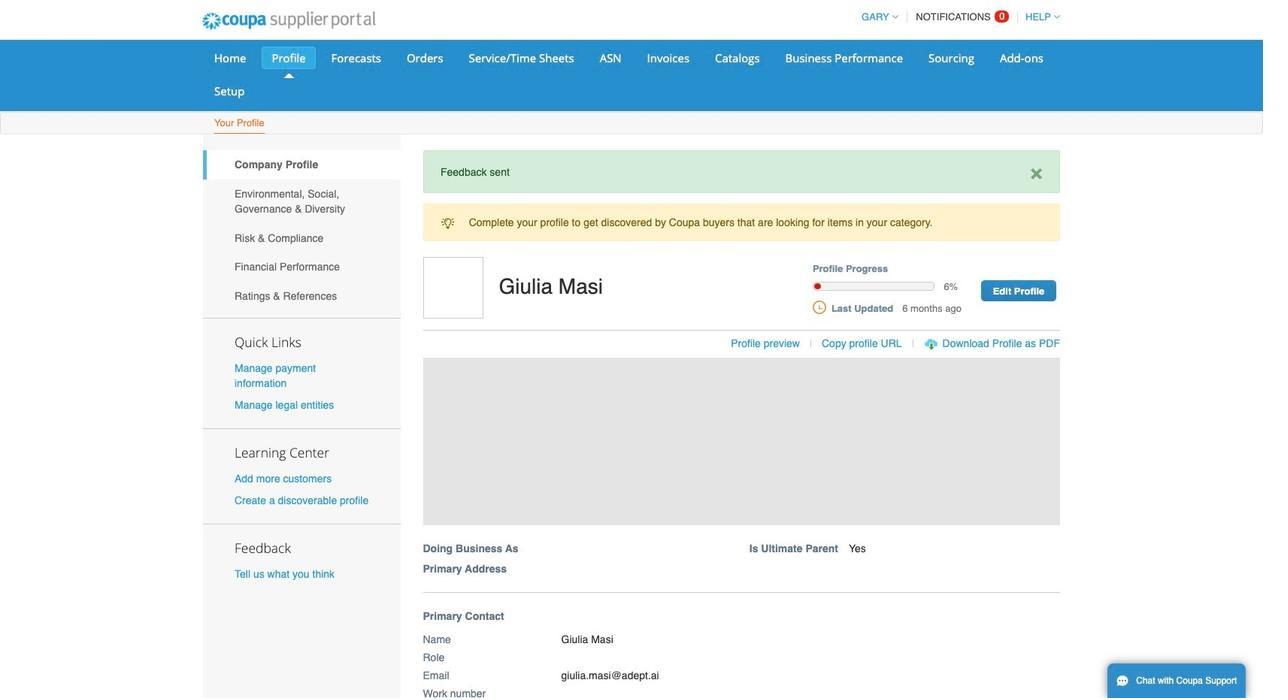Task type: locate. For each thing, give the bounding box(es) containing it.
banner
[[418, 258, 1077, 593]]

alert
[[423, 204, 1061, 242]]

coupa supplier portal image
[[192, 2, 386, 40]]

navigation
[[855, 2, 1061, 32]]



Task type: vqa. For each thing, say whether or not it's contained in the screenshot.
navigation
yes



Task type: describe. For each thing, give the bounding box(es) containing it.
background image
[[423, 358, 1061, 526]]

giulia masi image
[[423, 258, 483, 319]]



